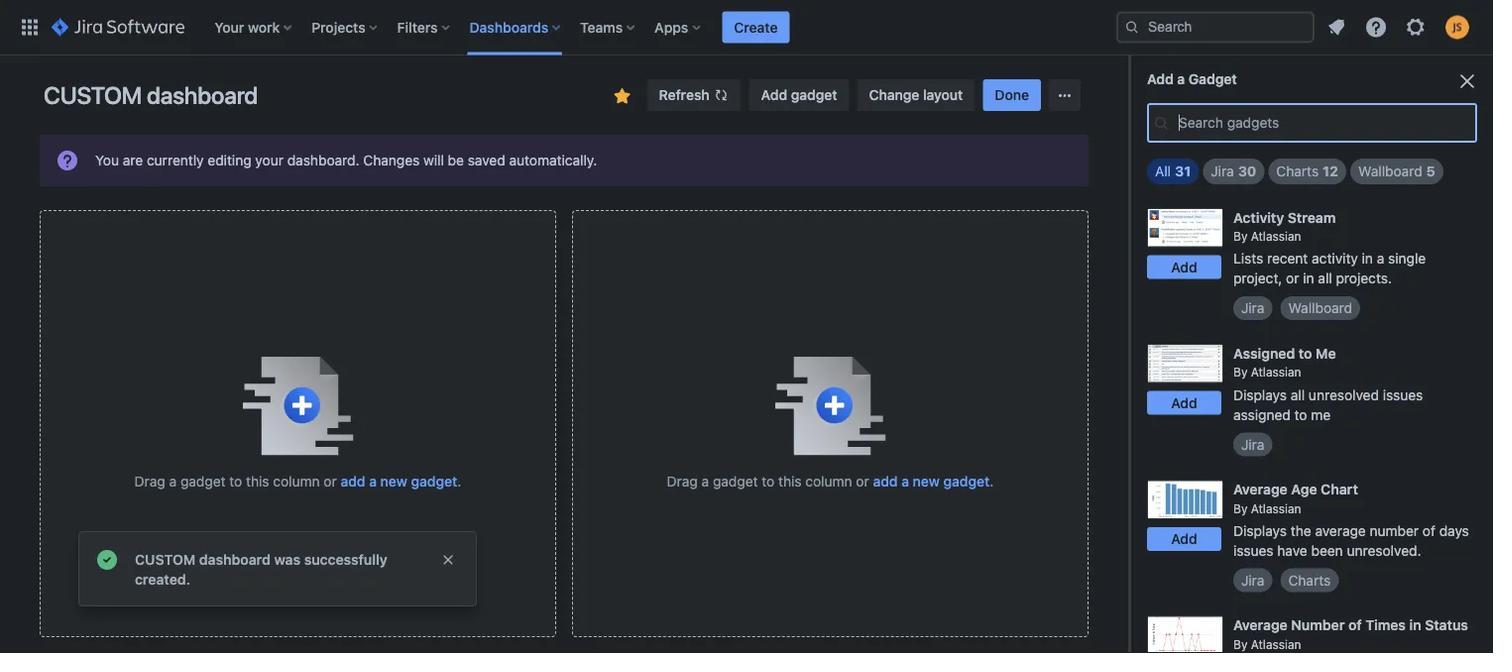 Task type: vqa. For each thing, say whether or not it's contained in the screenshot.
list
no



Task type: describe. For each thing, give the bounding box(es) containing it.
by inside average age chart by atlassian displays the average number of days issues have been unresolved.
[[1234, 502, 1248, 516]]

drag a gadget to this column or add a new gadget . for second add a new gadget button from right
[[135, 473, 462, 490]]

jira 30
[[1211, 163, 1257, 180]]

charts for charts
[[1289, 572, 1331, 589]]

you
[[95, 152, 119, 169]]

add gadget
[[761, 87, 838, 103]]

30
[[1239, 163, 1257, 180]]

create button
[[722, 11, 790, 43]]

appswitcher icon image
[[18, 15, 42, 39]]

charts for charts 12
[[1277, 163, 1319, 180]]

age
[[1292, 481, 1318, 498]]

atlassian inside assigned to me by atlassian displays all unresolved issues assigned to me
[[1252, 366, 1302, 380]]

teams button
[[574, 11, 643, 43]]

apps
[[655, 19, 689, 35]]

lists
[[1234, 251, 1264, 267]]

add button for displays all unresolved issues assigned to me
[[1148, 391, 1222, 415]]

add a gadget
[[1148, 71, 1238, 87]]

all inside assigned to me by atlassian displays all unresolved issues assigned to me
[[1291, 387, 1306, 403]]

add right refresh image
[[761, 87, 788, 103]]

1 add a new gadget button from the left
[[341, 472, 458, 492]]

assigned to me by atlassian displays all unresolved issues assigned to me
[[1234, 345, 1424, 423]]

your
[[215, 19, 244, 35]]

projects
[[312, 19, 366, 35]]

gadget inside button
[[791, 87, 838, 103]]

single
[[1389, 251, 1427, 267]]

2 add a new gadget button from the left
[[873, 472, 990, 492]]

column for second add a new gadget button
[[806, 473, 853, 490]]

dashboard for custom dashboard was successfully created.
[[199, 552, 271, 568]]

wallboard for wallboard 5
[[1359, 163, 1423, 180]]

displays for displays the average number of days issues have been unresolved.
[[1234, 523, 1288, 539]]

by inside the activity stream by atlassian lists recent activity in a single project, or in all projects.
[[1234, 230, 1248, 243]]

number
[[1370, 523, 1420, 539]]

close icon image
[[1456, 69, 1480, 93]]

Search gadgets field
[[1173, 105, 1476, 141]]

activity
[[1234, 209, 1285, 226]]

successfully
[[304, 552, 388, 568]]

of inside average number of times in status by atlassian
[[1349, 617, 1363, 634]]

atlassian inside average age chart by atlassian displays the average number of days issues have been unresolved.
[[1252, 502, 1302, 516]]

custom for custom dashboard
[[44, 81, 142, 109]]

was
[[274, 552, 301, 568]]

be
[[448, 152, 464, 169]]

number
[[1292, 617, 1345, 634]]

add button for displays the average number of days issues have been unresolved.
[[1148, 527, 1222, 551]]

done
[[995, 87, 1030, 103]]

help image
[[1365, 15, 1389, 39]]

banner containing your work
[[0, 0, 1494, 56]]

activity stream by atlassian lists recent activity in a single project, or in all projects.
[[1234, 209, 1427, 287]]

create
[[734, 19, 778, 35]]

me
[[1316, 345, 1337, 362]]

issues inside average age chart by atlassian displays the average number of days issues have been unresolved.
[[1234, 542, 1274, 559]]

1 vertical spatial in
[[1304, 270, 1315, 287]]

search image
[[1125, 19, 1141, 35]]

times
[[1366, 617, 1407, 634]]

average for number
[[1234, 617, 1288, 634]]

projects.
[[1337, 270, 1393, 287]]

jira for assigned
[[1242, 436, 1265, 453]]

gadget
[[1189, 71, 1238, 87]]

work
[[248, 19, 280, 35]]

or inside the activity stream by atlassian lists recent activity in a single project, or in all projects.
[[1287, 270, 1300, 287]]

Search field
[[1117, 11, 1315, 43]]

unresolved
[[1309, 387, 1380, 403]]

days
[[1440, 523, 1470, 539]]

dashboards
[[470, 19, 549, 35]]

notifications image
[[1325, 15, 1349, 39]]

add for activity stream
[[1172, 259, 1198, 275]]

displays for displays all unresolved issues assigned to me
[[1234, 387, 1288, 403]]

dashboard.
[[287, 152, 360, 169]]

this for "add gadget img" associated with second add a new gadget button from right
[[246, 473, 269, 490]]

custom for custom dashboard was successfully created.
[[135, 552, 196, 568]]

currently
[[147, 152, 204, 169]]

are
[[123, 152, 143, 169]]

average age chart image
[[1148, 480, 1224, 520]]

change layout button
[[858, 79, 975, 111]]

more dashboard actions image
[[1053, 83, 1077, 107]]

editing
[[208, 152, 252, 169]]

all
[[1156, 163, 1172, 180]]

refresh image
[[714, 87, 730, 103]]

change
[[869, 87, 920, 103]]

by inside average number of times in status by atlassian
[[1234, 638, 1248, 652]]

have
[[1278, 542, 1308, 559]]



Task type: locate. For each thing, give the bounding box(es) containing it.
0 horizontal spatial column
[[273, 473, 320, 490]]

1 horizontal spatial add gadget img image
[[775, 357, 886, 456]]

add button
[[1148, 255, 1222, 279], [1148, 391, 1222, 415], [1148, 527, 1222, 551]]

0 vertical spatial issues
[[1383, 387, 1424, 403]]

3 atlassian from the top
[[1252, 502, 1302, 516]]

wallboard left 5
[[1359, 163, 1423, 180]]

atlassian down the assigned
[[1252, 366, 1302, 380]]

add for assigned to me
[[1172, 395, 1198, 411]]

0 vertical spatial dashboard
[[147, 81, 258, 109]]

atlassian
[[1252, 230, 1302, 243], [1252, 366, 1302, 380], [1252, 502, 1302, 516], [1252, 638, 1302, 652]]

success image
[[95, 549, 119, 572]]

1 by from the top
[[1234, 230, 1248, 243]]

issues
[[1383, 387, 1424, 403], [1234, 542, 1274, 559]]

banner
[[0, 0, 1494, 56]]

status
[[1426, 617, 1469, 634]]

add gadget img image for second add a new gadget button
[[775, 357, 886, 456]]

jira for activity
[[1242, 300, 1265, 317]]

filters button
[[391, 11, 458, 43]]

3 add button from the top
[[1148, 527, 1222, 551]]

add gadget img image
[[243, 357, 354, 456], [775, 357, 886, 456]]

0 horizontal spatial add
[[341, 473, 366, 490]]

apps button
[[649, 11, 709, 43]]

2 average from the top
[[1234, 617, 1288, 634]]

0 horizontal spatial drag
[[135, 473, 165, 490]]

atlassian inside the activity stream by atlassian lists recent activity in a single project, or in all projects.
[[1252, 230, 1302, 243]]

add gadget button
[[750, 79, 850, 111]]

automatically.
[[509, 152, 598, 169]]

add
[[1148, 71, 1174, 87], [761, 87, 788, 103], [1172, 259, 1198, 275], [1172, 395, 1198, 411], [1172, 531, 1198, 547]]

displays up 'assigned'
[[1234, 387, 1288, 403]]

displays up have
[[1234, 523, 1288, 539]]

add for average age chart
[[1172, 531, 1198, 547]]

2 vertical spatial in
[[1410, 617, 1422, 634]]

issues left have
[[1234, 542, 1274, 559]]

by right "average number of times in status" image
[[1234, 638, 1248, 652]]

by right average age chart image
[[1234, 502, 1248, 516]]

1 horizontal spatial this
[[779, 473, 802, 490]]

average left number
[[1234, 617, 1288, 634]]

dashboard
[[147, 81, 258, 109], [199, 552, 271, 568]]

average for age
[[1234, 481, 1288, 498]]

0 horizontal spatial add gadget img image
[[243, 357, 354, 456]]

0 vertical spatial charts
[[1277, 163, 1319, 180]]

saved
[[468, 152, 506, 169]]

0 vertical spatial of
[[1423, 523, 1436, 539]]

filters
[[397, 19, 438, 35]]

charts 12
[[1277, 163, 1339, 180]]

average age chart by atlassian displays the average number of days issues have been unresolved.
[[1234, 481, 1470, 559]]

by
[[1234, 230, 1248, 243], [1234, 366, 1248, 380], [1234, 502, 1248, 516], [1234, 638, 1248, 652]]

project,
[[1234, 270, 1283, 287]]

drag a gadget to this column or add a new gadget . for second add a new gadget button
[[667, 473, 994, 490]]

done link
[[983, 79, 1042, 111]]

2 atlassian from the top
[[1252, 366, 1302, 380]]

1 horizontal spatial of
[[1423, 523, 1436, 539]]

dashboards button
[[464, 11, 569, 43]]

to
[[1299, 345, 1313, 362], [1295, 406, 1308, 423], [229, 473, 242, 490], [762, 473, 775, 490]]

wallboard
[[1359, 163, 1423, 180], [1289, 300, 1353, 317]]

1 horizontal spatial new
[[913, 473, 940, 490]]

1 vertical spatial dashboard
[[199, 552, 271, 568]]

or for second add a new gadget button from right
[[324, 473, 337, 490]]

4 by from the top
[[1234, 638, 1248, 652]]

1 vertical spatial displays
[[1234, 523, 1288, 539]]

by inside assigned to me by atlassian displays all unresolved issues assigned to me
[[1234, 366, 1248, 380]]

displays inside assigned to me by atlassian displays all unresolved issues assigned to me
[[1234, 387, 1288, 403]]

layout
[[924, 87, 964, 103]]

charts
[[1277, 163, 1319, 180], [1289, 572, 1331, 589]]

by down the assigned
[[1234, 366, 1248, 380]]

custom inside custom dashboard was successfully created.
[[135, 552, 196, 568]]

will
[[424, 152, 444, 169]]

add gadget img image for second add a new gadget button from right
[[243, 357, 354, 456]]

all 31
[[1156, 163, 1192, 180]]

1 drag from the left
[[135, 473, 165, 490]]

2 add gadget img image from the left
[[775, 357, 886, 456]]

1 horizontal spatial drag
[[667, 473, 698, 490]]

2 displays from the top
[[1234, 523, 1288, 539]]

column for second add a new gadget button from right
[[273, 473, 320, 490]]

add button down average age chart image
[[1148, 527, 1222, 551]]

2 column from the left
[[806, 473, 853, 490]]

issues right unresolved
[[1383, 387, 1424, 403]]

displays
[[1234, 387, 1288, 403], [1234, 523, 1288, 539]]

custom up you
[[44, 81, 142, 109]]

average inside average number of times in status by atlassian
[[1234, 617, 1288, 634]]

1 atlassian from the top
[[1252, 230, 1302, 243]]

your
[[255, 152, 284, 169]]

jira for average
[[1242, 572, 1265, 589]]

0 horizontal spatial or
[[324, 473, 337, 490]]

1 vertical spatial average
[[1234, 617, 1288, 634]]

0 horizontal spatial .
[[458, 473, 462, 490]]

average
[[1234, 481, 1288, 498], [1234, 617, 1288, 634]]

dashboard left 'was'
[[199, 552, 271, 568]]

charts down have
[[1289, 572, 1331, 589]]

stream
[[1288, 209, 1336, 226]]

unresolved.
[[1348, 542, 1422, 559]]

all down activity
[[1319, 270, 1333, 287]]

1 vertical spatial of
[[1349, 617, 1363, 634]]

in right times
[[1410, 617, 1422, 634]]

star custom dashboard image
[[611, 84, 634, 108]]

12
[[1323, 163, 1339, 180]]

1 vertical spatial charts
[[1289, 572, 1331, 589]]

1 add gadget img image from the left
[[243, 357, 354, 456]]

teams
[[580, 19, 623, 35]]

atlassian up recent
[[1252, 230, 1302, 243]]

activity stream image
[[1148, 208, 1224, 247]]

chart
[[1321, 481, 1359, 498]]

dashboard up currently
[[147, 81, 258, 109]]

add for second add a new gadget button from right
[[341, 473, 366, 490]]

average inside average age chart by atlassian displays the average number of days issues have been unresolved.
[[1234, 481, 1288, 498]]

created.
[[135, 572, 191, 588]]

1 column from the left
[[273, 473, 320, 490]]

changes
[[363, 152, 420, 169]]

a inside the activity stream by atlassian lists recent activity in a single project, or in all projects.
[[1378, 251, 1385, 267]]

wallboard for wallboard
[[1289, 300, 1353, 317]]

custom
[[44, 81, 142, 109], [135, 552, 196, 568]]

0 vertical spatial all
[[1319, 270, 1333, 287]]

of left days
[[1423, 523, 1436, 539]]

this
[[246, 473, 269, 490], [779, 473, 802, 490]]

1 average from the top
[[1234, 481, 1288, 498]]

jira software image
[[52, 15, 185, 39], [52, 15, 185, 39]]

4 atlassian from the top
[[1252, 638, 1302, 652]]

assigned
[[1234, 345, 1296, 362]]

activity
[[1312, 251, 1359, 267]]

0 horizontal spatial wallboard
[[1289, 300, 1353, 317]]

this for "add gadget img" related to second add a new gadget button
[[779, 473, 802, 490]]

.
[[458, 473, 462, 490], [990, 473, 994, 490]]

custom up created.
[[135, 552, 196, 568]]

assigned to me image
[[1148, 344, 1224, 383]]

. for second add a new gadget button from right
[[458, 473, 462, 490]]

1 horizontal spatial issues
[[1383, 387, 1424, 403]]

or for second add a new gadget button
[[856, 473, 870, 490]]

projects button
[[306, 11, 386, 43]]

2 add button from the top
[[1148, 391, 1222, 415]]

1 add button from the top
[[1148, 255, 1222, 279]]

drag for second add a new gadget button from right
[[135, 473, 165, 490]]

1 add from the left
[[341, 473, 366, 490]]

add button down activity stream image
[[1148, 255, 1222, 279]]

0 vertical spatial add button
[[1148, 255, 1222, 279]]

2 new from the left
[[913, 473, 940, 490]]

your profile and settings image
[[1446, 15, 1470, 39]]

1 new from the left
[[381, 473, 408, 490]]

1 horizontal spatial wallboard
[[1359, 163, 1423, 180]]

1 vertical spatial add button
[[1148, 391, 1222, 415]]

new
[[381, 473, 408, 490], [913, 473, 940, 490]]

5
[[1427, 163, 1436, 180]]

dashboard for custom dashboard
[[147, 81, 258, 109]]

in down recent
[[1304, 270, 1315, 287]]

wallboard 5
[[1359, 163, 1436, 180]]

atlassian inside average number of times in status by atlassian
[[1252, 638, 1302, 652]]

0 horizontal spatial new
[[381, 473, 408, 490]]

a
[[1178, 71, 1186, 87], [1378, 251, 1385, 267], [169, 473, 177, 490], [369, 473, 377, 490], [702, 473, 709, 490], [902, 473, 910, 490]]

average left age
[[1234, 481, 1288, 498]]

atlassian up the at the bottom right of page
[[1252, 502, 1302, 516]]

0 horizontal spatial drag a gadget to this column or add a new gadget .
[[135, 473, 462, 490]]

0 vertical spatial displays
[[1234, 387, 1288, 403]]

in up projects.
[[1363, 251, 1374, 267]]

of inside average age chart by atlassian displays the average number of days issues have been unresolved.
[[1423, 523, 1436, 539]]

2 vertical spatial add button
[[1148, 527, 1222, 551]]

wallboard up me
[[1289, 300, 1353, 317]]

add down average age chart image
[[1172, 531, 1198, 547]]

refresh button
[[647, 79, 742, 111]]

average number of times in status image
[[1148, 616, 1224, 654]]

by up lists
[[1234, 230, 1248, 243]]

0 horizontal spatial all
[[1291, 387, 1306, 403]]

2 add from the left
[[873, 473, 898, 490]]

add button for lists recent activity in a single project, or in all projects.
[[1148, 255, 1222, 279]]

2 . from the left
[[990, 473, 994, 490]]

1 vertical spatial issues
[[1234, 542, 1274, 559]]

new for "add gadget img" related to second add a new gadget button
[[913, 473, 940, 490]]

average number of times in status by atlassian
[[1234, 617, 1469, 652]]

1 horizontal spatial column
[[806, 473, 853, 490]]

charts left 12
[[1277, 163, 1319, 180]]

drag
[[135, 473, 165, 490], [667, 473, 698, 490]]

1 this from the left
[[246, 473, 269, 490]]

1 horizontal spatial in
[[1363, 251, 1374, 267]]

1 displays from the top
[[1234, 387, 1288, 403]]

1 horizontal spatial drag a gadget to this column or add a new gadget .
[[667, 473, 994, 490]]

0 horizontal spatial in
[[1304, 270, 1315, 287]]

custom dashboard was successfully created.
[[135, 552, 388, 588]]

dismiss image
[[440, 553, 456, 568]]

2 by from the top
[[1234, 366, 1248, 380]]

1 vertical spatial wallboard
[[1289, 300, 1353, 317]]

primary element
[[12, 0, 1117, 55]]

1 . from the left
[[458, 473, 462, 490]]

add down assigned to me image
[[1172, 395, 1198, 411]]

gadget
[[791, 87, 838, 103], [181, 473, 226, 490], [411, 473, 458, 490], [713, 473, 758, 490], [944, 473, 990, 490]]

0 horizontal spatial of
[[1349, 617, 1363, 634]]

drag for second add a new gadget button
[[667, 473, 698, 490]]

2 this from the left
[[779, 473, 802, 490]]

1 vertical spatial all
[[1291, 387, 1306, 403]]

been
[[1312, 542, 1344, 559]]

settings image
[[1405, 15, 1428, 39]]

atlassian down number
[[1252, 638, 1302, 652]]

drag a gadget to this column or add a new gadget .
[[135, 473, 462, 490], [667, 473, 994, 490]]

you are currently editing your dashboard. changes will be saved automatically.
[[95, 152, 598, 169]]

0 vertical spatial custom
[[44, 81, 142, 109]]

add left the gadget
[[1148, 71, 1174, 87]]

0 horizontal spatial add a new gadget button
[[341, 472, 458, 492]]

custom dashboard was successfully created. alert
[[79, 533, 476, 606]]

0 vertical spatial average
[[1234, 481, 1288, 498]]

add for second add a new gadget button
[[873, 473, 898, 490]]

add down activity stream image
[[1172, 259, 1198, 275]]

2 horizontal spatial in
[[1410, 617, 1422, 634]]

1 vertical spatial custom
[[135, 552, 196, 568]]

in inside average number of times in status by atlassian
[[1410, 617, 1422, 634]]

. for second add a new gadget button
[[990, 473, 994, 490]]

1 horizontal spatial all
[[1319, 270, 1333, 287]]

all up 'assigned'
[[1291, 387, 1306, 403]]

1 horizontal spatial .
[[990, 473, 994, 490]]

recent
[[1268, 251, 1309, 267]]

0 vertical spatial in
[[1363, 251, 1374, 267]]

1 horizontal spatial add
[[873, 473, 898, 490]]

me
[[1312, 406, 1331, 423]]

custom dashboard
[[44, 81, 258, 109]]

2 drag a gadget to this column or add a new gadget . from the left
[[667, 473, 994, 490]]

1 drag a gadget to this column or add a new gadget . from the left
[[135, 473, 462, 490]]

dashboard inside custom dashboard was successfully created.
[[199, 552, 271, 568]]

the
[[1291, 523, 1312, 539]]

add
[[341, 473, 366, 490], [873, 473, 898, 490]]

all inside the activity stream by atlassian lists recent activity in a single project, or in all projects.
[[1319, 270, 1333, 287]]

your work
[[215, 19, 280, 35]]

issues inside assigned to me by atlassian displays all unresolved issues assigned to me
[[1383, 387, 1424, 403]]

31
[[1176, 163, 1192, 180]]

1 horizontal spatial add a new gadget button
[[873, 472, 990, 492]]

1 horizontal spatial or
[[856, 473, 870, 490]]

3 by from the top
[[1234, 502, 1248, 516]]

refresh
[[659, 87, 710, 103]]

0 vertical spatial wallboard
[[1359, 163, 1423, 180]]

average
[[1316, 523, 1367, 539]]

or
[[1287, 270, 1300, 287], [324, 473, 337, 490], [856, 473, 870, 490]]

your work button
[[209, 11, 300, 43]]

assigned
[[1234, 406, 1291, 423]]

new for "add gadget img" associated with second add a new gadget button from right
[[381, 473, 408, 490]]

displays inside average age chart by atlassian displays the average number of days issues have been unresolved.
[[1234, 523, 1288, 539]]

of left times
[[1349, 617, 1363, 634]]

change layout
[[869, 87, 964, 103]]

in
[[1363, 251, 1374, 267], [1304, 270, 1315, 287], [1410, 617, 1422, 634]]

add button down assigned to me image
[[1148, 391, 1222, 415]]

2 horizontal spatial or
[[1287, 270, 1300, 287]]

0 horizontal spatial issues
[[1234, 542, 1274, 559]]

0 horizontal spatial this
[[246, 473, 269, 490]]

2 drag from the left
[[667, 473, 698, 490]]



